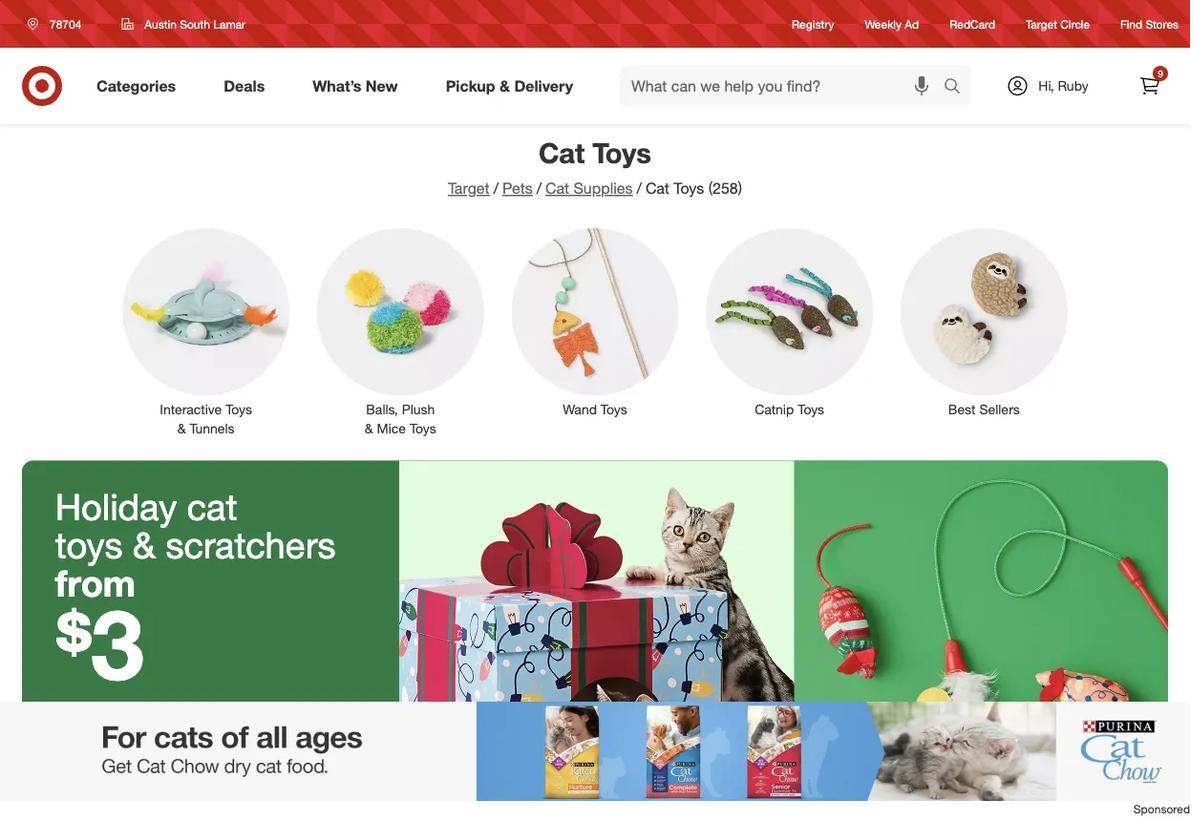 Task type: vqa. For each thing, say whether or not it's contained in the screenshot.
Commons
no



Task type: describe. For each thing, give the bounding box(es) containing it.
wand
[[563, 401, 597, 418]]

interactive
[[160, 401, 222, 418]]

wand toys
[[563, 401, 628, 418]]

ad
[[905, 17, 920, 31]]

circle
[[1061, 17, 1091, 31]]

What can we help you find? suggestions appear below search field
[[620, 65, 949, 107]]

redcard
[[950, 17, 996, 31]]

pets
[[503, 179, 533, 198]]

what's
[[313, 77, 362, 95]]

categories
[[97, 77, 176, 95]]

cat right pets at the top
[[546, 179, 570, 198]]

new
[[366, 77, 398, 95]]

catnip toys link
[[693, 225, 887, 419]]

target circle link
[[1027, 16, 1091, 32]]

target link
[[448, 179, 490, 198]]

interactive toys & tunnels
[[160, 401, 252, 437]]

pickup
[[446, 77, 496, 95]]

toys for wand
[[601, 401, 628, 418]]

1 / from the left
[[494, 179, 499, 198]]

delivery
[[515, 77, 574, 95]]

austin south lamar
[[145, 17, 246, 31]]

cat toys target / pets / cat supplies / cat toys (258)
[[448, 136, 743, 198]]

toys for catnip
[[798, 401, 825, 418]]

(258)
[[709, 179, 743, 198]]

deals
[[224, 77, 265, 95]]

registry link
[[792, 16, 835, 32]]

search button
[[936, 65, 982, 111]]

$3
[[55, 586, 144, 703]]

holiday
[[55, 485, 177, 529]]

find stores
[[1121, 17, 1179, 31]]

stores
[[1146, 17, 1179, 31]]

best
[[949, 401, 976, 418]]

search
[[936, 78, 982, 97]]

hi, ruby
[[1039, 77, 1089, 94]]

what's new link
[[297, 65, 422, 107]]

mice
[[377, 420, 406, 437]]

wand toys link
[[498, 225, 693, 419]]

sponsored
[[1134, 803, 1191, 817]]

supplies
[[574, 179, 633, 198]]

toys
[[55, 523, 123, 567]]

78704 button
[[15, 7, 102, 41]]

weekly ad
[[865, 17, 920, 31]]

what's new
[[313, 77, 398, 95]]

catnip toys
[[755, 401, 825, 418]]

sellers
[[980, 401, 1021, 418]]

categories link
[[80, 65, 200, 107]]

ruby
[[1059, 77, 1089, 94]]



Task type: locate. For each thing, give the bounding box(es) containing it.
/
[[494, 179, 499, 198], [537, 179, 542, 198], [637, 179, 642, 198]]

target circle
[[1027, 17, 1091, 31]]

target left pets at the top
[[448, 179, 490, 198]]

78704
[[50, 17, 82, 31]]

plush
[[402, 401, 435, 418]]

pets link
[[503, 179, 533, 198]]

0 horizontal spatial target
[[448, 179, 490, 198]]

find
[[1121, 17, 1143, 31]]

toys up tunnels
[[226, 401, 252, 418]]

weekly ad link
[[865, 16, 920, 32]]

target
[[1027, 17, 1058, 31], [448, 179, 490, 198]]

cat
[[187, 485, 238, 529]]

1 vertical spatial target
[[448, 179, 490, 198]]

9 link
[[1130, 65, 1172, 107]]

catnip
[[755, 401, 795, 418]]

toys
[[593, 136, 652, 170], [674, 179, 705, 198], [226, 401, 252, 418], [601, 401, 628, 418], [798, 401, 825, 418], [410, 420, 437, 437]]

2 horizontal spatial /
[[637, 179, 642, 198]]

& inside holiday cat toys & scratchers from
[[133, 523, 156, 567]]

target inside cat toys target / pets / cat supplies / cat toys (258)
[[448, 179, 490, 198]]

& right pickup
[[500, 77, 510, 95]]

& left the mice
[[365, 420, 373, 437]]

/ right 'pets' link
[[537, 179, 542, 198]]

0 vertical spatial target
[[1027, 17, 1058, 31]]

& inside balls, plush & mice toys
[[365, 420, 373, 437]]

deals link
[[208, 65, 289, 107]]

target left circle
[[1027, 17, 1058, 31]]

from
[[55, 561, 136, 606]]

cat supplies link
[[546, 179, 633, 198]]

& right toys
[[133, 523, 156, 567]]

0 horizontal spatial /
[[494, 179, 499, 198]]

9
[[1159, 67, 1164, 79]]

& inside interactive toys & tunnels
[[177, 420, 186, 437]]

balls,
[[366, 401, 398, 418]]

advertisement region
[[0, 702, 1191, 802]]

redcard link
[[950, 16, 996, 32]]

lamar
[[213, 17, 246, 31]]

holiday cat toys & scratchers from
[[55, 485, 336, 606]]

cat right supplies
[[646, 179, 670, 198]]

toys for cat
[[593, 136, 652, 170]]

toys right catnip
[[798, 401, 825, 418]]

registry
[[792, 17, 835, 31]]

scratchers
[[166, 523, 336, 567]]

pickup & delivery
[[446, 77, 574, 95]]

weekly
[[865, 17, 902, 31]]

&
[[500, 77, 510, 95], [177, 420, 186, 437], [365, 420, 373, 437], [133, 523, 156, 567]]

pickup & delivery link
[[430, 65, 597, 107]]

balls, plush & mice toys
[[365, 401, 437, 437]]

best sellers link
[[887, 225, 1082, 419]]

austin
[[145, 17, 177, 31]]

find stores link
[[1121, 16, 1179, 32]]

south
[[180, 17, 210, 31]]

hi,
[[1039, 77, 1055, 94]]

toys inside interactive toys & tunnels
[[226, 401, 252, 418]]

toys for interactive
[[226, 401, 252, 418]]

toys up supplies
[[593, 136, 652, 170]]

& down interactive
[[177, 420, 186, 437]]

toys right wand
[[601, 401, 628, 418]]

toys down plush
[[410, 420, 437, 437]]

cat up cat supplies link
[[539, 136, 585, 170]]

tunnels
[[190, 420, 235, 437]]

toys inside balls, plush & mice toys
[[410, 420, 437, 437]]

/ left pets at the top
[[494, 179, 499, 198]]

toys left (258)
[[674, 179, 705, 198]]

/ right supplies
[[637, 179, 642, 198]]

1 horizontal spatial target
[[1027, 17, 1058, 31]]

cat
[[539, 136, 585, 170], [546, 179, 570, 198], [646, 179, 670, 198]]

3 / from the left
[[637, 179, 642, 198]]

best sellers
[[949, 401, 1021, 418]]

austin south lamar button
[[109, 7, 258, 41]]

1 horizontal spatial /
[[537, 179, 542, 198]]

2 / from the left
[[537, 179, 542, 198]]



